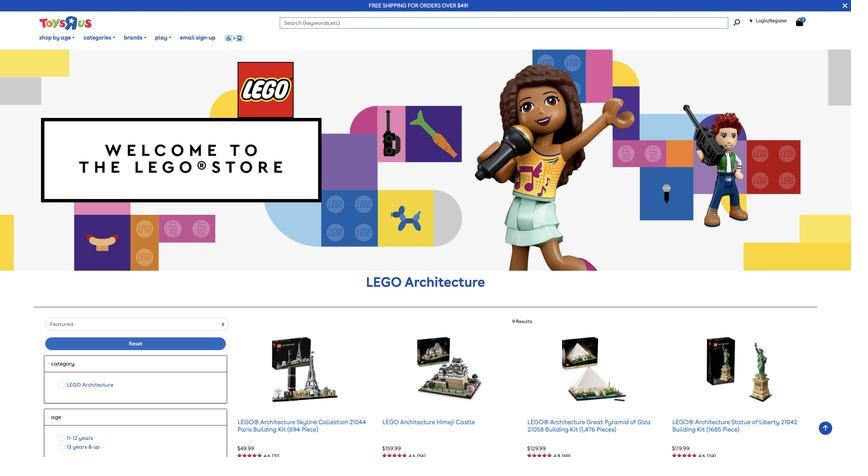 Task type: describe. For each thing, give the bounding box(es) containing it.
himeji
[[437, 419, 454, 426]]

21044
[[350, 419, 366, 426]]

login/register
[[756, 18, 787, 23]]

reset
[[129, 341, 143, 347]]

skyline
[[297, 419, 317, 426]]

free
[[369, 2, 382, 9]]

kit for lego® architecture statue of liberty 21042 building kit (1685 piece)
[[697, 426, 705, 433]]

up inside button
[[93, 444, 100, 451]]

0 vertical spatial years
[[79, 435, 93, 442]]

close button image
[[843, 2, 848, 9]]

(694
[[288, 426, 300, 433]]

free shipping for orders over $49!
[[369, 2, 469, 9]]

0
[[802, 17, 805, 22]]

Enter Keyword or Item No. search field
[[280, 17, 728, 29]]

shop by age
[[39, 35, 71, 41]]

category element
[[51, 360, 220, 368]]

21042
[[781, 419, 798, 426]]

age inside 'dropdown button'
[[61, 35, 71, 41]]

menu bar containing shop by age
[[35, 26, 851, 50]]

$129.99
[[527, 446, 546, 452]]

lego for 'lego architecture' button
[[67, 382, 81, 388]]

$49!
[[458, 2, 469, 9]]

&
[[88, 444, 92, 451]]

architecture for great
[[550, 419, 585, 426]]

kit for lego® architecture skyline collection 21044 paris building kit (694 piece)
[[278, 426, 286, 433]]

1 vertical spatial years
[[73, 444, 87, 451]]

building inside lego® architecture great pyramid of giza 21058 building kit (1,476 pieces)
[[546, 426, 569, 433]]

lego® architecture statue of liberty 21042 building kit (1685 piece) link
[[673, 419, 798, 433]]

lego® architecture statue of liberty 21042 building kit (1685 piece)
[[673, 419, 798, 433]]

sign-
[[196, 35, 209, 41]]

13
[[67, 444, 71, 451]]

for
[[408, 2, 418, 9]]

categories
[[84, 35, 111, 41]]

piece) for skyline
[[302, 426, 318, 433]]

of inside lego® architecture great pyramid of giza 21058 building kit (1,476 pieces)
[[630, 419, 636, 426]]

email sign-up link
[[176, 30, 220, 46]]

9 results
[[512, 319, 532, 324]]

13 years & up
[[67, 444, 100, 451]]

building for lego® architecture skyline collection 21044 paris building kit (694 piece)
[[253, 426, 277, 433]]

11-
[[67, 435, 73, 442]]

lego architecture for 'lego architecture' button
[[67, 382, 113, 388]]

lego® architecture great pyramid of giza 21058 building kit (1,476 pieces) image
[[561, 336, 628, 404]]

brands
[[124, 35, 143, 41]]

lego architecture himeji castle link
[[383, 419, 475, 426]]

brands button
[[120, 30, 151, 46]]

11-12 years
[[67, 435, 93, 442]]

lego® architecture skyline collection 21044 paris building kit (694 piece)
[[238, 419, 366, 433]]

2 vertical spatial lego
[[383, 419, 399, 426]]

lego architecture himeji castle
[[383, 419, 475, 426]]

11-12 years button
[[56, 434, 95, 443]]

21058
[[528, 426, 544, 433]]

results
[[516, 319, 532, 324]]

email
[[180, 35, 195, 41]]

age element
[[51, 414, 220, 422]]

lego® architecture statue of liberty 21042 building kit (1685 piece) image
[[706, 336, 773, 404]]

lego® architecture skyline collection 21044 paris building kit (694 piece) image
[[271, 336, 338, 404]]

product-tab tab panel
[[39, 318, 813, 458]]



Task type: locate. For each thing, give the bounding box(es) containing it.
architecture inside "lego® architecture skyline collection 21044 paris building kit (694 piece)"
[[260, 419, 295, 426]]

building
[[253, 426, 277, 433], [546, 426, 569, 433], [673, 426, 696, 433]]

1 horizontal spatial kit
[[570, 426, 578, 433]]

lego architecture himeji castle image
[[416, 336, 483, 404]]

0 vertical spatial lego
[[366, 274, 402, 290]]

shopping bag image
[[796, 18, 803, 26]]

1 horizontal spatial piece)
[[723, 426, 739, 433]]

0 horizontal spatial building
[[253, 426, 277, 433]]

9
[[512, 319, 515, 324]]

1 horizontal spatial building
[[546, 426, 569, 433]]

email sign-up
[[180, 35, 215, 41]]

1 vertical spatial up
[[93, 444, 100, 451]]

play button
[[151, 30, 176, 46]]

kit
[[278, 426, 286, 433], [570, 426, 578, 433], [697, 426, 705, 433]]

0 horizontal spatial up
[[93, 444, 100, 451]]

1 vertical spatial age
[[51, 414, 61, 421]]

2 building from the left
[[546, 426, 569, 433]]

by
[[53, 35, 60, 41]]

architecture for himeji
[[400, 419, 435, 426]]

lego® architecture great pyramid of giza 21058 building kit (1,476 pieces)
[[528, 419, 651, 433]]

category
[[51, 361, 75, 367]]

shipping
[[383, 2, 407, 9]]

0 vertical spatial lego architecture
[[366, 274, 485, 290]]

lego® architecture skyline collection 21044 paris building kit (694 piece) link
[[238, 419, 366, 433]]

lego® inside lego® architecture statue of liberty 21042 building kit (1685 piece)
[[673, 419, 694, 426]]

up
[[209, 35, 215, 41], [93, 444, 100, 451]]

1 piece) from the left
[[302, 426, 318, 433]]

free shipping for orders over $49! link
[[369, 2, 469, 9]]

building up $119.99
[[673, 426, 696, 433]]

lego architecture button
[[56, 381, 115, 390]]

kit left (1685
[[697, 426, 705, 433]]

lego® architecture great pyramid of giza 21058 building kit (1,476 pieces) link
[[528, 419, 651, 433]]

1 building from the left
[[253, 426, 277, 433]]

2 horizontal spatial lego®
[[673, 419, 694, 426]]

lego® for lego® architecture skyline collection 21044 paris building kit (694 piece)
[[238, 419, 259, 426]]

great
[[587, 419, 603, 426]]

lego® up $119.99
[[673, 419, 694, 426]]

13 years & up button
[[56, 443, 102, 452]]

lego architecture for lego architecture main content
[[366, 274, 485, 290]]

lego architecture
[[366, 274, 485, 290], [67, 382, 113, 388]]

building right paris
[[253, 426, 277, 433]]

$49.99
[[237, 446, 254, 452]]

castle
[[456, 419, 475, 426]]

lego® inside "lego® architecture skyline collection 21044 paris building kit (694 piece)"
[[238, 419, 259, 426]]

3 building from the left
[[673, 426, 696, 433]]

up right the &
[[93, 444, 100, 451]]

architecture for statue
[[695, 419, 730, 426]]

pyramid
[[605, 419, 629, 426]]

0 horizontal spatial lego architecture
[[67, 382, 113, 388]]

piece) down the statue
[[723, 426, 739, 433]]

age
[[61, 35, 71, 41], [51, 414, 61, 421]]

kit inside "lego® architecture skyline collection 21044 paris building kit (694 piece)"
[[278, 426, 286, 433]]

shop by age button
[[35, 30, 79, 46]]

(1,476
[[580, 426, 595, 433]]

age right "by"
[[61, 35, 71, 41]]

lego®
[[238, 419, 259, 426], [528, 419, 549, 426], [673, 419, 694, 426]]

$119.99
[[672, 446, 690, 452]]

age up 11-12 years button
[[51, 414, 61, 421]]

lego
[[366, 274, 402, 290], [67, 382, 81, 388], [383, 419, 399, 426]]

0 link
[[796, 17, 810, 27]]

statue
[[732, 419, 751, 426]]

2 horizontal spatial kit
[[697, 426, 705, 433]]

architecture
[[405, 274, 485, 290], [82, 382, 113, 388], [260, 419, 295, 426], [400, 419, 435, 426], [550, 419, 585, 426], [695, 419, 730, 426]]

1 vertical spatial lego
[[67, 382, 81, 388]]

shop
[[39, 35, 52, 41]]

1 horizontal spatial lego architecture
[[366, 274, 485, 290]]

up inside menu bar
[[209, 35, 215, 41]]

kit inside lego® architecture statue of liberty 21042 building kit (1685 piece)
[[697, 426, 705, 433]]

lego® for lego® architecture great pyramid of giza 21058 building kit (1,476 pieces)
[[528, 419, 549, 426]]

1 horizontal spatial up
[[209, 35, 215, 41]]

$159.99
[[382, 446, 401, 452]]

piece) for statue
[[723, 426, 739, 433]]

1 horizontal spatial of
[[752, 419, 758, 426]]

orders
[[420, 2, 441, 9]]

lego inside button
[[67, 382, 81, 388]]

architecture inside lego® architecture great pyramid of giza 21058 building kit (1,476 pieces)
[[550, 419, 585, 426]]

2 piece) from the left
[[723, 426, 739, 433]]

architecture inside lego® architecture statue of liberty 21042 building kit (1685 piece)
[[695, 419, 730, 426]]

lego® inside lego® architecture great pyramid of giza 21058 building kit (1,476 pieces)
[[528, 419, 549, 426]]

1 horizontal spatial lego®
[[528, 419, 549, 426]]

1 of from the left
[[630, 419, 636, 426]]

collection
[[319, 419, 348, 426]]

years up '13 years & up'
[[79, 435, 93, 442]]

0 vertical spatial up
[[209, 35, 215, 41]]

giza
[[638, 419, 651, 426]]

piece) inside "lego® architecture skyline collection 21044 paris building kit (694 piece)"
[[302, 426, 318, 433]]

of
[[630, 419, 636, 426], [752, 419, 758, 426]]

categories button
[[79, 30, 120, 46]]

building inside lego® architecture statue of liberty 21042 building kit (1685 piece)
[[673, 426, 696, 433]]

None search field
[[280, 17, 740, 29]]

liberty
[[759, 419, 780, 426]]

over
[[442, 2, 456, 9]]

lego® for lego® architecture statue of liberty 21042 building kit (1685 piece)
[[673, 419, 694, 426]]

piece) down skyline
[[302, 426, 318, 433]]

login/register button
[[749, 17, 787, 24]]

1 vertical spatial lego architecture
[[67, 382, 113, 388]]

pieces)
[[597, 426, 616, 433]]

lego for lego architecture main content
[[366, 274, 402, 290]]

play
[[155, 35, 167, 41]]

building inside "lego® architecture skyline collection 21044 paris building kit (694 piece)"
[[253, 426, 277, 433]]

lego® up paris
[[238, 419, 259, 426]]

building for lego® architecture statue of liberty 21042 building kit (1685 piece)
[[673, 426, 696, 433]]

menu bar
[[35, 26, 851, 50]]

of right the statue
[[752, 419, 758, 426]]

0 horizontal spatial piece)
[[302, 426, 318, 433]]

lego® up 21058
[[528, 419, 549, 426]]

paris
[[238, 426, 252, 433]]

kit inside lego® architecture great pyramid of giza 21058 building kit (1,476 pieces)
[[570, 426, 578, 433]]

kit left (694
[[278, 426, 286, 433]]

this icon serves as a link to download the essential accessibility assistive technology app for individuals with physical disabilities. it is featured as part of our commitment to diversity and inclusion. image
[[224, 35, 244, 42]]

years
[[79, 435, 93, 442], [73, 444, 87, 451]]

(1685
[[707, 426, 721, 433]]

of left giza
[[630, 419, 636, 426]]

0 horizontal spatial of
[[630, 419, 636, 426]]

1 kit from the left
[[278, 426, 286, 433]]

2 horizontal spatial building
[[673, 426, 696, 433]]

0 vertical spatial age
[[61, 35, 71, 41]]

lego architecture inside button
[[67, 382, 113, 388]]

architecture for skyline
[[260, 419, 295, 426]]

piece)
[[302, 426, 318, 433], [723, 426, 739, 433]]

of inside lego® architecture statue of liberty 21042 building kit (1685 piece)
[[752, 419, 758, 426]]

12
[[73, 435, 77, 442]]

0 horizontal spatial kit
[[278, 426, 286, 433]]

architecture inside button
[[82, 382, 113, 388]]

up left this icon serves as a link to download the essential accessibility assistive technology app for individuals with physical disabilities. it is featured as part of our commitment to diversity and inclusion. at the left top
[[209, 35, 215, 41]]

toys r us image
[[39, 16, 93, 31]]

kit left (1,476
[[570, 426, 578, 433]]

2 kit from the left
[[570, 426, 578, 433]]

building right 21058
[[546, 426, 569, 433]]

2 of from the left
[[752, 419, 758, 426]]

3 lego® from the left
[[673, 419, 694, 426]]

age inside product-tab tab panel
[[51, 414, 61, 421]]

2 lego® from the left
[[528, 419, 549, 426]]

0 horizontal spatial lego®
[[238, 419, 259, 426]]

years down 11-12 years
[[73, 444, 87, 451]]

1 lego® from the left
[[238, 419, 259, 426]]

3 kit from the left
[[697, 426, 705, 433]]

reset button
[[45, 338, 226, 351]]

piece) inside lego® architecture statue of liberty 21042 building kit (1685 piece)
[[723, 426, 739, 433]]

lego architecture main content
[[0, 50, 851, 458]]



Task type: vqa. For each thing, say whether or not it's contained in the screenshot.
main content
no



